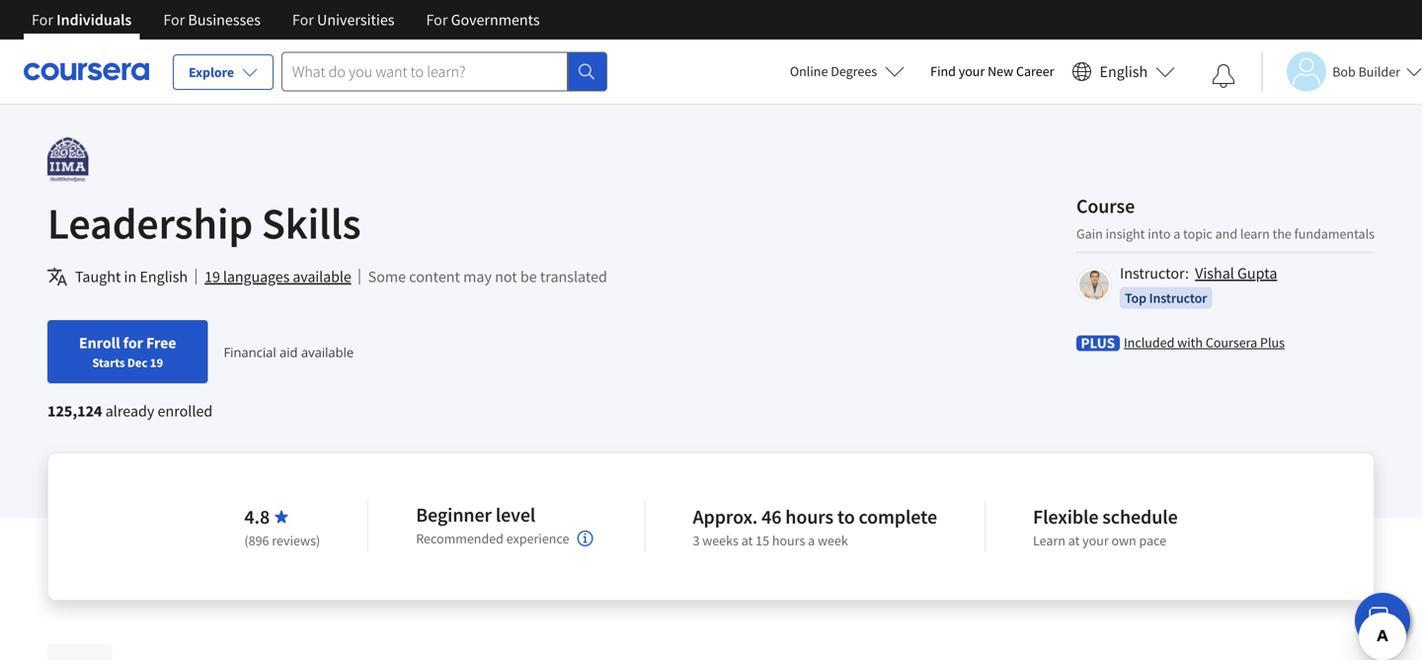 Task type: locate. For each thing, give the bounding box(es) containing it.
(896
[[244, 532, 269, 549]]

english right career at the right top
[[1100, 62, 1148, 82]]

learn
[[1241, 225, 1270, 243]]

a right into
[[1174, 225, 1181, 243]]

bob builder
[[1333, 63, 1401, 81]]

flexible schedule learn at your own pace
[[1034, 504, 1178, 549]]

pace
[[1140, 532, 1167, 549]]

universities
[[317, 10, 395, 30]]

hours up 'week'
[[786, 504, 834, 529]]

instructor:
[[1120, 263, 1190, 283]]

a left 'week'
[[808, 532, 815, 549]]

your inside flexible schedule learn at your own pace
[[1083, 532, 1109, 549]]

english
[[1100, 62, 1148, 82], [140, 267, 188, 287]]

own
[[1112, 532, 1137, 549]]

0 horizontal spatial english
[[140, 267, 188, 287]]

1 horizontal spatial english
[[1100, 62, 1148, 82]]

available for financial aid available
[[301, 343, 354, 361]]

course gain insight into a topic and learn the fundamentals
[[1077, 194, 1375, 243]]

and inside the course gain insight into a topic and learn the fundamentals
[[1216, 225, 1238, 243]]

leadership for leadership skills
[[47, 196, 253, 250]]

1 vertical spatial your
[[1083, 532, 1109, 549]]

for up home image
[[32, 10, 53, 30]]

financial aid available button
[[224, 343, 354, 361]]

your right find
[[959, 62, 985, 80]]

for
[[32, 10, 53, 30], [163, 10, 185, 30], [292, 10, 314, 30], [426, 10, 448, 30]]

1 vertical spatial 19
[[150, 355, 163, 371]]

1 vertical spatial a
[[808, 532, 815, 549]]

hours right the 15 at the bottom of the page
[[773, 532, 806, 549]]

skills
[[262, 196, 361, 250]]

gupta
[[1238, 263, 1278, 283]]

0 horizontal spatial 19
[[150, 355, 163, 371]]

vishal gupta link
[[1196, 263, 1278, 283]]

0 horizontal spatial your
[[959, 62, 985, 80]]

starts
[[92, 355, 125, 371]]

0 horizontal spatial a
[[808, 532, 815, 549]]

for up 'what do you want to learn?' text field
[[426, 10, 448, 30]]

learn
[[1034, 532, 1066, 549]]

in
[[124, 267, 137, 287]]

1 at from the left
[[742, 532, 753, 549]]

available right aid
[[301, 343, 354, 361]]

your left own at the bottom right of page
[[1083, 532, 1109, 549]]

find your new career link
[[921, 59, 1065, 84]]

leadership up taught in english
[[47, 196, 253, 250]]

degrees
[[831, 62, 878, 80]]

browse link
[[91, 50, 150, 86]]

and right topic
[[1216, 225, 1238, 243]]

english right the in
[[140, 267, 188, 287]]

1 horizontal spatial 19
[[205, 267, 220, 287]]

19 right dec
[[150, 355, 163, 371]]

None search field
[[282, 52, 608, 91]]

some
[[368, 267, 406, 287]]

coursera image
[[24, 56, 149, 87]]

at
[[742, 532, 753, 549], [1069, 532, 1080, 549]]

career
[[1017, 62, 1055, 80]]

available down "skills" at the top left of page
[[293, 267, 351, 287]]

19 languages available button
[[205, 265, 351, 289]]

0 vertical spatial 19
[[205, 267, 220, 287]]

be
[[521, 267, 537, 287]]

1 horizontal spatial and
[[1216, 225, 1238, 243]]

english button
[[1065, 40, 1184, 104]]

insight
[[1106, 225, 1146, 243]]

1 vertical spatial leadership
[[47, 196, 253, 250]]

0 vertical spatial your
[[959, 62, 985, 80]]

leadership
[[256, 59, 320, 77], [47, 196, 253, 250]]

a inside the course gain insight into a topic and learn the fundamentals
[[1174, 225, 1181, 243]]

for left businesses
[[163, 10, 185, 30]]

available
[[293, 267, 351, 287], [301, 343, 354, 361]]

1 for from the left
[[32, 10, 53, 30]]

experience
[[507, 530, 570, 547]]

leadership inside leadership and management link
[[256, 59, 320, 77]]

2 at from the left
[[1069, 532, 1080, 549]]

online degrees button
[[775, 49, 921, 93]]

0 horizontal spatial and
[[322, 59, 345, 77]]

1 vertical spatial and
[[1216, 225, 1238, 243]]

for universities
[[292, 10, 395, 30]]

1 vertical spatial available
[[301, 343, 354, 361]]

available inside button
[[293, 267, 351, 287]]

explore button
[[173, 54, 274, 90]]

a
[[1174, 225, 1181, 243], [808, 532, 815, 549]]

for for businesses
[[163, 10, 185, 30]]

english inside button
[[1100, 62, 1148, 82]]

into
[[1148, 225, 1171, 243]]

0 horizontal spatial at
[[742, 532, 753, 549]]

find your new career
[[931, 62, 1055, 80]]

3 for from the left
[[292, 10, 314, 30]]

19 inside 'enroll for free starts dec 19'
[[150, 355, 163, 371]]

for left universities
[[292, 10, 314, 30]]

to
[[838, 504, 855, 529]]

0 vertical spatial english
[[1100, 62, 1148, 82]]

0 vertical spatial leadership
[[256, 59, 320, 77]]

for individuals
[[32, 10, 132, 30]]

1 horizontal spatial a
[[1174, 225, 1181, 243]]

bob
[[1333, 63, 1356, 81]]

new
[[988, 62, 1014, 80]]

available for 19 languages available
[[293, 267, 351, 287]]

enroll
[[79, 333, 120, 353]]

19
[[205, 267, 220, 287], [150, 355, 163, 371]]

0 vertical spatial and
[[322, 59, 345, 77]]

gain
[[1077, 225, 1103, 243]]

and
[[322, 59, 345, 77], [1216, 225, 1238, 243]]

flexible
[[1034, 504, 1099, 529]]

1 horizontal spatial leadership
[[256, 59, 320, 77]]

0 vertical spatial a
[[1174, 225, 1181, 243]]

for for governments
[[426, 10, 448, 30]]

reviews)
[[272, 532, 320, 549]]

1 horizontal spatial your
[[1083, 532, 1109, 549]]

free
[[146, 333, 176, 353]]

0 horizontal spatial leadership
[[47, 196, 253, 250]]

beginner
[[416, 502, 492, 527]]

coursera plus image
[[1077, 335, 1120, 351]]

19 left languages at the left of the page
[[205, 267, 220, 287]]

leadership and management link
[[248, 50, 431, 86]]

weeks
[[703, 532, 739, 549]]

vishal gupta image
[[1080, 270, 1110, 300]]

46
[[762, 504, 782, 529]]

1 horizontal spatial at
[[1069, 532, 1080, 549]]

2 for from the left
[[163, 10, 185, 30]]

course
[[1077, 194, 1135, 218]]

at right learn
[[1069, 532, 1080, 549]]

your
[[959, 62, 985, 80], [1083, 532, 1109, 549]]

leadership down banner navigation at left top
[[256, 59, 320, 77]]

and down for universities
[[322, 59, 345, 77]]

0 vertical spatial hours
[[786, 504, 834, 529]]

at left the 15 at the bottom of the page
[[742, 532, 753, 549]]

information about difficulty level pre-requisites. image
[[578, 531, 593, 546]]

0 vertical spatial available
[[293, 267, 351, 287]]

125,124 already enrolled
[[47, 401, 213, 421]]

business link
[[165, 50, 232, 86]]

at inside "approx. 46 hours to complete 3 weeks at 15 hours a week"
[[742, 532, 753, 549]]

4 for from the left
[[426, 10, 448, 30]]



Task type: describe. For each thing, give the bounding box(es) containing it.
fundamentals
[[1295, 225, 1375, 243]]

a inside "approx. 46 hours to complete 3 weeks at 15 hours a week"
[[808, 532, 815, 549]]

included
[[1124, 333, 1175, 351]]

may
[[464, 267, 492, 287]]

already
[[105, 401, 154, 421]]

online
[[790, 62, 828, 80]]

taught in english
[[75, 267, 188, 287]]

not
[[495, 267, 517, 287]]

included with coursera plus link
[[1124, 332, 1286, 352]]

19 languages available
[[205, 267, 351, 287]]

4.8
[[244, 504, 270, 529]]

leadership for leadership and management
[[256, 59, 320, 77]]

plus
[[1261, 333, 1286, 351]]

level
[[496, 502, 536, 527]]

What do you want to learn? text field
[[282, 52, 568, 91]]

individuals
[[56, 10, 132, 30]]

topic
[[1184, 225, 1213, 243]]

home image
[[49, 60, 65, 76]]

iima - iim ahmedabad image
[[47, 137, 88, 182]]

vishal
[[1196, 263, 1235, 283]]

leadership and management
[[256, 59, 423, 77]]

coursera
[[1206, 333, 1258, 351]]

instructor: vishal gupta top instructor
[[1120, 263, 1278, 307]]

19 inside 19 languages available button
[[205, 267, 220, 287]]

find
[[931, 62, 956, 80]]

builder
[[1359, 63, 1401, 81]]

chat with us image
[[1368, 605, 1399, 636]]

1 vertical spatial hours
[[773, 532, 806, 549]]

3
[[693, 532, 700, 549]]

financial aid available
[[224, 343, 354, 361]]

leadership skills
[[47, 196, 361, 250]]

for businesses
[[163, 10, 261, 30]]

1 vertical spatial english
[[140, 267, 188, 287]]

top
[[1125, 289, 1147, 307]]

(896 reviews)
[[244, 532, 320, 549]]

businesses
[[188, 10, 261, 30]]

online degrees
[[790, 62, 878, 80]]

enroll for free starts dec 19
[[79, 333, 176, 371]]

dec
[[127, 355, 148, 371]]

the
[[1273, 225, 1292, 243]]

for for individuals
[[32, 10, 53, 30]]

approx.
[[693, 504, 758, 529]]

instructor
[[1150, 289, 1208, 307]]

banner navigation
[[16, 0, 556, 40]]

week
[[818, 532, 849, 549]]

management
[[347, 59, 423, 77]]

125,124
[[47, 401, 102, 421]]

aid
[[280, 343, 298, 361]]

approx. 46 hours to complete 3 weeks at 15 hours a week
[[693, 504, 938, 549]]

15
[[756, 532, 770, 549]]

recommended experience
[[416, 530, 570, 547]]

some content may not be translated
[[368, 267, 608, 287]]

taught
[[75, 267, 121, 287]]

at inside flexible schedule learn at your own pace
[[1069, 532, 1080, 549]]

for for universities
[[292, 10, 314, 30]]

content
[[409, 267, 460, 287]]

bob builder button
[[1262, 52, 1423, 91]]

beginner level
[[416, 502, 536, 527]]

browse
[[99, 59, 142, 77]]

schedule
[[1103, 504, 1178, 529]]

for
[[123, 333, 143, 353]]

business
[[173, 59, 224, 77]]

enrolled
[[158, 401, 213, 421]]

included with coursera plus
[[1124, 333, 1286, 351]]

with
[[1178, 333, 1204, 351]]

explore
[[189, 63, 234, 81]]

show notifications image
[[1213, 64, 1236, 88]]

financial
[[224, 343, 276, 361]]

languages
[[223, 267, 290, 287]]

governments
[[451, 10, 540, 30]]

for governments
[[426, 10, 540, 30]]

recommended
[[416, 530, 504, 547]]

complete
[[859, 504, 938, 529]]



Task type: vqa. For each thing, say whether or not it's contained in the screenshot.
Governments
yes



